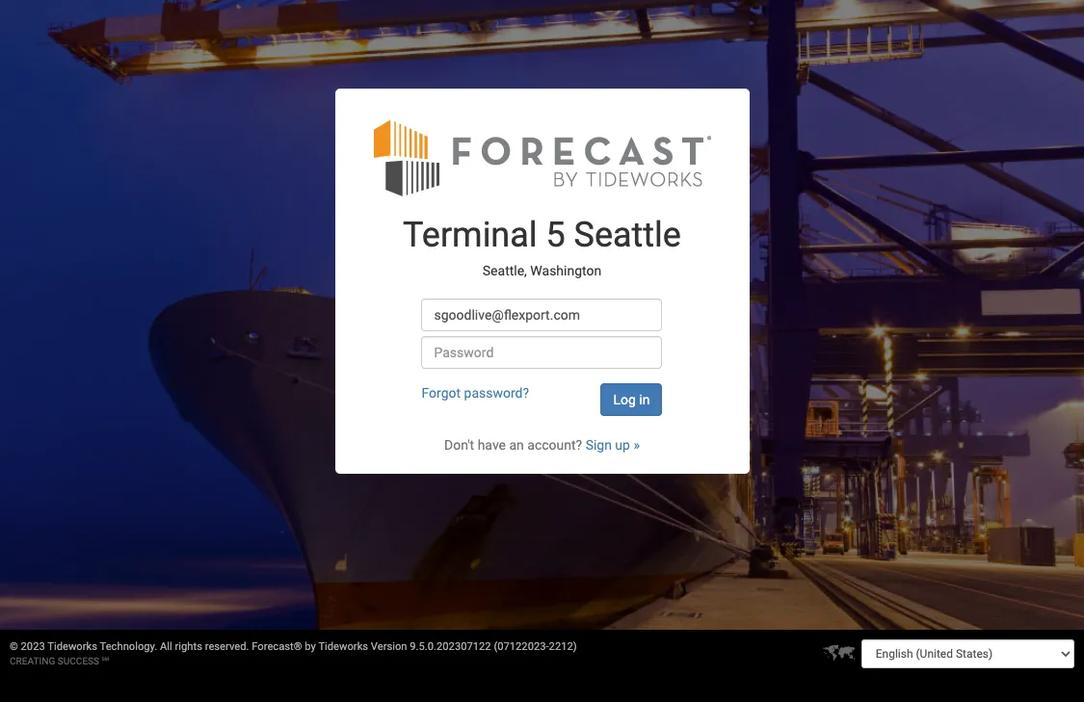 Task type: vqa. For each thing, say whether or not it's contained in the screenshot.
"on" within The *Ssa Terminals – Seattle Terminal Websites Will Reflect The Current Gate/Yard Schedules. Please Do Not Rely On Information From Outside Parties As They May Not Reflect The Most Up To Date Information.*
no



Task type: describe. For each thing, give the bounding box(es) containing it.
»
[[634, 437, 640, 453]]

seattle
[[574, 215, 681, 255]]

technology.
[[100, 641, 157, 654]]

forgot
[[422, 385, 461, 401]]

washington
[[531, 263, 602, 279]]

5
[[546, 215, 566, 255]]

success
[[58, 657, 99, 667]]

don't
[[444, 437, 474, 453]]

an
[[509, 437, 524, 453]]

Password password field
[[422, 336, 663, 369]]

password?
[[464, 385, 529, 401]]

terminal
[[403, 215, 537, 255]]

terminal 5 seattle seattle, washington
[[403, 215, 681, 279]]

℠
[[102, 657, 109, 667]]

2 tideworks from the left
[[318, 641, 368, 654]]

log in button
[[601, 383, 663, 416]]

reserved.
[[205, 641, 249, 654]]

rights
[[175, 641, 202, 654]]

forgot password? log in
[[422, 385, 650, 407]]

log
[[614, 392, 636, 407]]

2023
[[21, 641, 45, 654]]

9.5.0.202307122
[[410, 641, 491, 654]]

have
[[478, 437, 506, 453]]

(07122023-
[[494, 641, 549, 654]]



Task type: locate. For each thing, give the bounding box(es) containing it.
sign up » link
[[586, 437, 640, 453]]

tideworks
[[48, 641, 97, 654], [318, 641, 368, 654]]

Email or username text field
[[422, 298, 663, 331]]

up
[[615, 437, 630, 453]]

© 2023 tideworks technology. all rights reserved. forecast® by tideworks version 9.5.0.202307122 (07122023-2212) creating success ℠
[[10, 641, 577, 667]]

0 horizontal spatial tideworks
[[48, 641, 97, 654]]

1 tideworks from the left
[[48, 641, 97, 654]]

version
[[371, 641, 407, 654]]

©
[[10, 641, 18, 654]]

tideworks right "by"
[[318, 641, 368, 654]]

tideworks up the success
[[48, 641, 97, 654]]

sign
[[586, 437, 612, 453]]

in
[[639, 392, 650, 407]]

1 horizontal spatial tideworks
[[318, 641, 368, 654]]

forgot password? link
[[422, 385, 529, 401]]

2212)
[[549, 641, 577, 654]]

don't have an account? sign up »
[[444, 437, 640, 453]]

seattle,
[[483, 263, 527, 279]]

creating
[[10, 657, 55, 667]]

forecast® by tideworks image
[[374, 117, 711, 197]]

account?
[[528, 437, 582, 453]]

forecast®
[[252, 641, 302, 654]]

all
[[160, 641, 172, 654]]

by
[[305, 641, 316, 654]]



